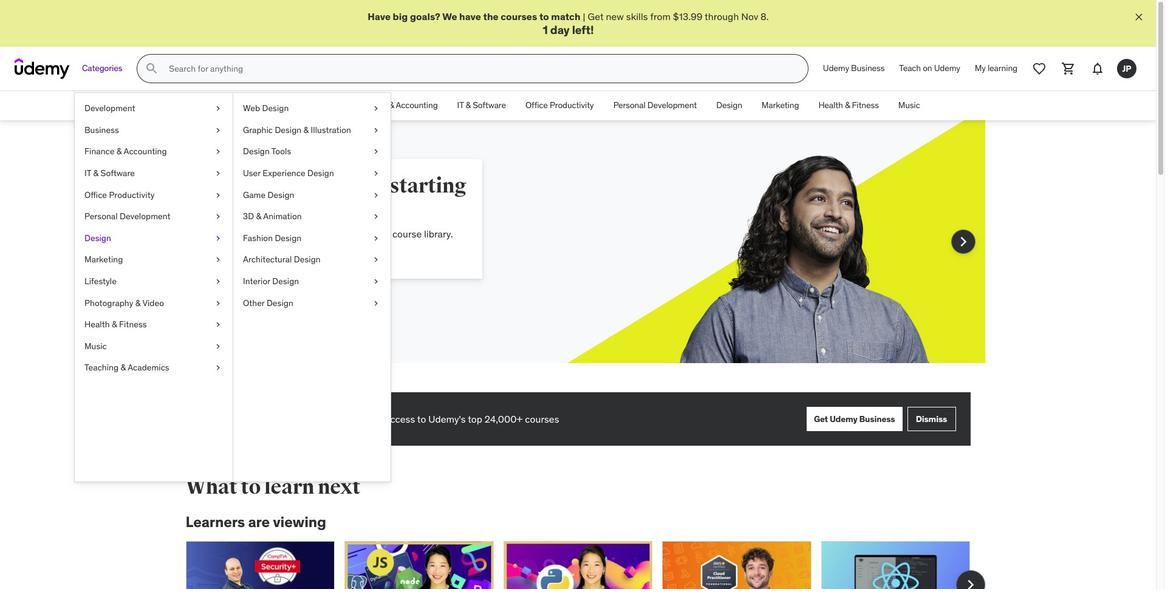 Task type: locate. For each thing, give the bounding box(es) containing it.
1 vertical spatial finance & accounting link
[[75, 141, 233, 163]]

marketing
[[762, 100, 799, 111], [84, 254, 123, 265]]

0 vertical spatial software
[[473, 100, 506, 111]]

0 vertical spatial productivity
[[550, 100, 594, 111]]

courses
[[501, 10, 537, 22], [313, 173, 386, 199], [525, 413, 559, 425]]

0 horizontal spatial health
[[84, 319, 110, 330]]

finance & accounting for health & fitness
[[358, 100, 438, 111]]

0 vertical spatial music link
[[888, 91, 930, 120]]

productivity for health & fitness
[[550, 100, 594, 111]]

1 horizontal spatial personal development link
[[604, 91, 707, 120]]

0 horizontal spatial office productivity link
[[75, 184, 233, 206]]

fashion
[[243, 232, 273, 243]]

health & fitness link down udemy business link
[[809, 91, 888, 120]]

software for health & fitness
[[473, 100, 506, 111]]

xsmall image
[[371, 103, 381, 115], [213, 124, 223, 136], [371, 124, 381, 136], [213, 146, 223, 158], [213, 168, 223, 180], [371, 168, 381, 180], [371, 189, 381, 201], [213, 211, 223, 223], [371, 211, 381, 223], [371, 232, 381, 244], [213, 254, 223, 266], [213, 276, 223, 288], [371, 276, 381, 288], [213, 297, 223, 309], [371, 297, 381, 309], [213, 319, 223, 331], [213, 341, 223, 352], [213, 362, 223, 374]]

photography & video
[[84, 297, 164, 308]]

0 horizontal spatial personal
[[84, 211, 118, 222]]

marketing for lifestyle
[[84, 254, 123, 265]]

1 horizontal spatial it
[[457, 100, 464, 111]]

photography & video link
[[75, 292, 233, 314]]

finance for lifestyle
[[84, 146, 114, 157]]

1 vertical spatial productivity
[[109, 189, 155, 200]]

1 horizontal spatial it & software
[[457, 100, 506, 111]]

xsmall image for finance & accounting
[[213, 146, 223, 158]]

0 horizontal spatial fitness
[[119, 319, 147, 330]]

0 vertical spatial it & software link
[[447, 91, 516, 120]]

0 horizontal spatial to
[[241, 474, 261, 500]]

0 vertical spatial courses
[[501, 10, 537, 22]]

1 vertical spatial carousel element
[[186, 541, 985, 589]]

courses right 24,000+
[[525, 413, 559, 425]]

future's
[[251, 228, 284, 240]]

0 horizontal spatial it & software
[[84, 168, 135, 179]]

1 vertical spatial personal development
[[84, 211, 170, 222]]

xsmall image inside lifestyle link
[[213, 276, 223, 288]]

xsmall image for music
[[213, 341, 223, 352]]

1 horizontal spatial $13.99
[[673, 10, 702, 22]]

0 horizontal spatial software
[[101, 168, 135, 179]]

xsmall image inside the architectural design link
[[371, 254, 381, 266]]

course
[[392, 228, 422, 240]]

personal development for lifestyle
[[84, 211, 170, 222]]

1 horizontal spatial fitness
[[852, 100, 879, 111]]

health & fitness down udemy business link
[[818, 100, 879, 111]]

1 horizontal spatial finance & accounting
[[358, 100, 438, 111]]

it & software link for lifestyle
[[75, 163, 233, 184]]

1 horizontal spatial it & software link
[[447, 91, 516, 120]]

health down udemy business link
[[818, 100, 843, 111]]

personal for lifestyle
[[84, 211, 118, 222]]

music link up academics
[[75, 336, 233, 357]]

1 horizontal spatial productivity
[[550, 100, 594, 111]]

1 vertical spatial it & software link
[[75, 163, 233, 184]]

1 horizontal spatial office
[[525, 100, 548, 111]]

1 vertical spatial marketing
[[84, 254, 123, 265]]

0 vertical spatial $13.99
[[673, 10, 702, 22]]

fitness
[[852, 100, 879, 111], [119, 319, 147, 330]]

udemy's
[[428, 413, 466, 425]]

music
[[898, 100, 920, 111], [84, 341, 107, 352]]

courses right the
[[501, 10, 537, 22]]

1 horizontal spatial finance
[[358, 100, 387, 111]]

2 horizontal spatial to
[[539, 10, 549, 22]]

0 horizontal spatial finance & accounting link
[[75, 141, 233, 163]]

xsmall image inside game design link
[[371, 189, 381, 201]]

0 vertical spatial it & software
[[457, 100, 506, 111]]

it & software link down business link
[[75, 163, 233, 184]]

1 vertical spatial next image
[[961, 575, 980, 589]]

0 vertical spatial next image
[[953, 232, 973, 252]]

personal development
[[613, 100, 697, 111], [84, 211, 170, 222]]

software for lifestyle
[[101, 168, 135, 179]]

Search for anything text field
[[167, 58, 793, 79]]

0 vertical spatial health & fitness link
[[809, 91, 888, 120]]

learners are viewing
[[186, 513, 326, 532]]

1 horizontal spatial office productivity link
[[516, 91, 604, 120]]

0 vertical spatial carousel element
[[171, 120, 985, 392]]

&
[[389, 100, 394, 111], [466, 100, 471, 111], [845, 100, 850, 111], [303, 124, 309, 135], [117, 146, 122, 157], [93, 168, 99, 179], [256, 211, 261, 222], [135, 297, 141, 308], [112, 319, 117, 330], [121, 362, 126, 373]]

marketing link for health & fitness
[[752, 91, 809, 120]]

0 vertical spatial health & fitness
[[818, 100, 879, 111]]

fitness down photography & video
[[119, 319, 147, 330]]

0 vertical spatial more
[[256, 241, 279, 254]]

graphic
[[243, 124, 273, 135]]

finance & accounting link
[[348, 91, 447, 120], [75, 141, 233, 163]]

xsmall image inside 'fashion design' link
[[371, 232, 381, 244]]

design tools
[[243, 146, 291, 157]]

it & software
[[457, 100, 506, 111], [84, 168, 135, 179]]

fitness down udemy business link
[[852, 100, 879, 111]]

xsmall image inside design "link"
[[213, 232, 223, 244]]

it for health & fitness
[[457, 100, 464, 111]]

1 horizontal spatial music
[[898, 100, 920, 111]]

1
[[543, 23, 548, 37]]

it & software link down search for anything text field
[[447, 91, 516, 120]]

xsmall image inside web design link
[[371, 103, 381, 115]]

$13.99 up wide
[[252, 198, 313, 223]]

more right or
[[257, 413, 281, 425]]

1 vertical spatial personal development link
[[75, 206, 233, 228]]

finance & accounting link for health & fitness
[[348, 91, 447, 120]]

5
[[239, 413, 244, 425]]

0 vertical spatial marketing
[[762, 100, 799, 111]]

left!
[[572, 23, 594, 37]]

teach on udemy link
[[892, 54, 967, 83]]

graphic design & illustration
[[243, 124, 351, 135]]

0 vertical spatial office productivity
[[525, 100, 594, 111]]

0 horizontal spatial finance & accounting
[[84, 146, 167, 157]]

1 vertical spatial health
[[84, 319, 110, 330]]

1 horizontal spatial health & fitness
[[818, 100, 879, 111]]

access
[[385, 413, 415, 425]]

match
[[551, 10, 580, 22]]

0 vertical spatial accounting
[[396, 100, 438, 111]]

marketing link
[[752, 91, 809, 120], [75, 249, 233, 271]]

courses inside have big goals? we have the courses to match | get new skills from $13.99 through nov 8. 1 day left!
[[501, 10, 537, 22]]

business
[[851, 63, 885, 74], [84, 124, 119, 135], [859, 414, 895, 424]]

xsmall image inside business link
[[213, 124, 223, 136]]

1 vertical spatial design link
[[75, 228, 233, 249]]

0 horizontal spatial office
[[84, 189, 107, 200]]

0 horizontal spatial music link
[[75, 336, 233, 357]]

goals?
[[410, 10, 440, 22]]

health for right health & fitness link
[[818, 100, 843, 111]]

development link up graphic
[[226, 91, 295, 120]]

wishlist image
[[1032, 61, 1047, 76]]

0 vertical spatial music
[[898, 100, 920, 111]]

0 horizontal spatial marketing link
[[75, 249, 233, 271]]

to up 'learners are viewing'
[[241, 474, 261, 500]]

development
[[236, 100, 285, 111], [647, 100, 697, 111], [84, 103, 135, 114], [120, 211, 170, 222]]

lifestyle
[[84, 276, 117, 287]]

xsmall image inside photography & video "link"
[[213, 297, 223, 309]]

music up teaching
[[84, 341, 107, 352]]

less.
[[295, 241, 315, 254]]

teaching & academics
[[84, 362, 169, 373]]

have big goals? we have the courses to match | get new skills from $13.99 through nov 8. 1 day left!
[[368, 10, 769, 37]]

0 vertical spatial to
[[539, 10, 549, 22]]

xsmall image for design
[[213, 232, 223, 244]]

to inside have big goals? we have the courses to match | get new skills from $13.99 through nov 8. 1 day left!
[[539, 10, 549, 22]]

more up architectural
[[256, 241, 279, 254]]

viewing
[[273, 513, 326, 532]]

$13.99
[[673, 10, 702, 22], [252, 198, 313, 223]]

courses inside 'so many courses starting at $13.99 your future's wide open, and so is our course library. learn more for less.'
[[313, 173, 386, 199]]

1 horizontal spatial software
[[473, 100, 506, 111]]

design link for health & fitness
[[707, 91, 752, 120]]

xsmall image for fashion design
[[371, 232, 381, 244]]

health & fitness down photography
[[84, 319, 147, 330]]

office for lifestyle
[[84, 189, 107, 200]]

0 vertical spatial fitness
[[852, 100, 879, 111]]

xsmall image for game design
[[371, 189, 381, 201]]

tools
[[271, 146, 291, 157]]

0 vertical spatial design link
[[707, 91, 752, 120]]

finance & accounting for lifestyle
[[84, 146, 167, 157]]

0 horizontal spatial accounting
[[124, 146, 167, 157]]

personal
[[613, 100, 645, 111], [84, 211, 118, 222]]

1 horizontal spatial design link
[[707, 91, 752, 120]]

design
[[716, 100, 742, 111], [262, 103, 289, 114], [275, 124, 301, 135], [243, 146, 270, 157], [307, 168, 334, 179], [268, 189, 294, 200], [84, 232, 111, 243], [275, 232, 301, 243], [294, 254, 321, 265], [272, 276, 299, 287], [267, 297, 293, 308]]

0 vertical spatial it
[[457, 100, 464, 111]]

jp link
[[1112, 54, 1141, 83]]

1 vertical spatial health & fitness
[[84, 319, 147, 330]]

xsmall image inside teaching & academics link
[[213, 362, 223, 374]]

health & fitness link
[[809, 91, 888, 120], [75, 314, 233, 336]]

next image for bottom carousel element
[[961, 575, 980, 589]]

xsmall image for interior design
[[371, 276, 381, 288]]

music for music link to the right
[[898, 100, 920, 111]]

1 vertical spatial music link
[[75, 336, 233, 357]]

1 vertical spatial it & software
[[84, 168, 135, 179]]

xsmall image inside other design link
[[371, 297, 381, 309]]

0 vertical spatial finance & accounting
[[358, 100, 438, 111]]

xsmall image for other design
[[371, 297, 381, 309]]

$13.99 inside 'so many courses starting at $13.99 your future's wide open, and so is our course library. learn more for less.'
[[252, 198, 313, 223]]

game design link
[[233, 184, 391, 206]]

xsmall image inside 3d & animation link
[[371, 211, 381, 223]]

office
[[525, 100, 548, 111], [84, 189, 107, 200]]

music link
[[888, 91, 930, 120], [75, 336, 233, 357]]

health & fitness link down 'video'
[[75, 314, 233, 336]]

music link down teach
[[888, 91, 930, 120]]

design link
[[707, 91, 752, 120], [75, 228, 233, 249]]

1 vertical spatial office
[[84, 189, 107, 200]]

personal development for health & fitness
[[613, 100, 697, 111]]

0 vertical spatial personal
[[613, 100, 645, 111]]

software
[[473, 100, 506, 111], [101, 168, 135, 179]]

24,000+
[[485, 413, 523, 425]]

personal development link
[[604, 91, 707, 120], [75, 206, 233, 228]]

0 vertical spatial personal development
[[613, 100, 697, 111]]

marketing link for lifestyle
[[75, 249, 233, 271]]

health down photography
[[84, 319, 110, 330]]

xsmall image inside design tools link
[[371, 146, 381, 158]]

1 vertical spatial $13.99
[[252, 198, 313, 223]]

0 vertical spatial personal development link
[[604, 91, 707, 120]]

xsmall image inside development link
[[213, 103, 223, 115]]

0 vertical spatial office productivity link
[[516, 91, 604, 120]]

get
[[588, 10, 604, 22], [322, 413, 337, 425], [814, 414, 828, 424]]

xsmall image for office productivity
[[213, 189, 223, 201]]

fashion design
[[243, 232, 301, 243]]

game
[[243, 189, 266, 200]]

$13.99 right from
[[673, 10, 702, 22]]

music for the bottommost music link
[[84, 341, 107, 352]]

jp
[[1122, 63, 1131, 74]]

1 vertical spatial office productivity
[[84, 189, 155, 200]]

have
[[368, 10, 391, 22]]

to right access
[[417, 413, 426, 425]]

xsmall image inside graphic design & illustration link
[[371, 124, 381, 136]]

top
[[468, 413, 482, 425]]

xsmall image for web design
[[371, 103, 381, 115]]

my learning
[[975, 63, 1017, 74]]

development link down submit search icon
[[75, 98, 233, 120]]

1 horizontal spatial personal development
[[613, 100, 697, 111]]

0 vertical spatial finance
[[358, 100, 387, 111]]

next image
[[953, 232, 973, 252], [961, 575, 980, 589]]

1 vertical spatial software
[[101, 168, 135, 179]]

office productivity link for lifestyle
[[75, 184, 233, 206]]

accounting for lifestyle
[[124, 146, 167, 157]]

1 horizontal spatial to
[[417, 413, 426, 425]]

0 vertical spatial business
[[851, 63, 885, 74]]

submit search image
[[145, 61, 159, 76]]

0 horizontal spatial music
[[84, 341, 107, 352]]

1 horizontal spatial marketing link
[[752, 91, 809, 120]]

1 vertical spatial marketing link
[[75, 249, 233, 271]]

xsmall image for personal development
[[213, 211, 223, 223]]

business link
[[75, 120, 233, 141]]

0 horizontal spatial personal development
[[84, 211, 170, 222]]

1 horizontal spatial marketing
[[762, 100, 799, 111]]

web
[[243, 103, 260, 114]]

carousel element
[[171, 120, 985, 392], [186, 541, 985, 589]]

udemy
[[823, 63, 849, 74], [934, 63, 960, 74], [830, 414, 857, 424]]

1 vertical spatial to
[[417, 413, 426, 425]]

1 horizontal spatial accounting
[[396, 100, 438, 111]]

finance & accounting
[[358, 100, 438, 111], [84, 146, 167, 157]]

learning
[[988, 63, 1017, 74]]

1 horizontal spatial get
[[588, 10, 604, 22]]

0 horizontal spatial design link
[[75, 228, 233, 249]]

office productivity link
[[516, 91, 604, 120], [75, 184, 233, 206]]

to up 1 on the left
[[539, 10, 549, 22]]

fashion design link
[[233, 228, 391, 249]]

xsmall image inside interior design link
[[371, 276, 381, 288]]

web design
[[243, 103, 289, 114]]

0 vertical spatial finance & accounting link
[[348, 91, 447, 120]]

finance & accounting link for lifestyle
[[75, 141, 233, 163]]

software down search for anything text field
[[473, 100, 506, 111]]

health & fitness
[[818, 100, 879, 111], [84, 319, 147, 330]]

0 horizontal spatial it
[[84, 168, 91, 179]]

we
[[442, 10, 457, 22]]

1 vertical spatial courses
[[313, 173, 386, 199]]

xsmall image inside office productivity 'link'
[[213, 189, 223, 201]]

at
[[229, 198, 248, 223]]

1 horizontal spatial health
[[818, 100, 843, 111]]

1 vertical spatial office productivity link
[[75, 184, 233, 206]]

courses up and
[[313, 173, 386, 199]]

xsmall image
[[213, 103, 223, 115], [371, 146, 381, 158], [213, 189, 223, 201], [213, 232, 223, 244], [371, 254, 381, 266]]

teaching & academics link
[[75, 357, 233, 379]]

0 vertical spatial health
[[818, 100, 843, 111]]

xsmall image inside user experience design "link"
[[371, 168, 381, 180]]

1 vertical spatial personal
[[84, 211, 118, 222]]

music down teach
[[898, 100, 920, 111]]

software down business link
[[101, 168, 135, 179]]

finance
[[358, 100, 387, 111], [84, 146, 114, 157]]



Task type: describe. For each thing, give the bounding box(es) containing it.
or
[[246, 413, 255, 425]]

and
[[335, 228, 352, 240]]

design tools link
[[233, 141, 391, 163]]

wide
[[286, 228, 307, 240]]

my learning link
[[967, 54, 1025, 83]]

8.
[[761, 10, 769, 22]]

learners
[[186, 513, 245, 532]]

teaching
[[84, 362, 119, 373]]

personal for health & fitness
[[613, 100, 645, 111]]

udemy business
[[823, 63, 885, 74]]

development link for lifestyle
[[75, 98, 233, 120]]

are
[[248, 513, 270, 532]]

development link for health & fitness
[[226, 91, 295, 120]]

health for the bottommost health & fitness link
[[84, 319, 110, 330]]

categories
[[82, 63, 122, 74]]

your
[[340, 413, 358, 425]]

library.
[[424, 228, 453, 240]]

marketing for health & fitness
[[762, 100, 799, 111]]

get inside have big goals? we have the courses to match | get new skills from $13.99 through nov 8. 1 day left!
[[588, 10, 604, 22]]

personal development link for lifestyle
[[75, 206, 233, 228]]

3d & animation
[[243, 211, 302, 222]]

next image for carousel element containing so many courses starting at $13.99
[[953, 232, 973, 252]]

on
[[923, 63, 932, 74]]

2 vertical spatial business
[[859, 414, 895, 424]]

more inside 'so many courses starting at $13.99 your future's wide open, and so is our course library. learn more for less.'
[[256, 241, 279, 254]]

get udemy business link
[[807, 407, 902, 431]]

xsmall image for development
[[213, 103, 223, 115]]

office productivity for lifestyle
[[84, 189, 155, 200]]

starting
[[390, 173, 466, 199]]

nov
[[741, 10, 758, 22]]

1 horizontal spatial health & fitness link
[[809, 91, 888, 120]]

accounting for health & fitness
[[396, 100, 438, 111]]

game design
[[243, 189, 294, 200]]

is
[[366, 228, 374, 240]]

for
[[281, 241, 293, 254]]

0 horizontal spatial get
[[322, 413, 337, 425]]

get udemy business
[[814, 414, 895, 424]]

experience
[[263, 168, 305, 179]]

close image
[[1133, 11, 1145, 23]]

animation
[[263, 211, 302, 222]]

what
[[186, 474, 237, 500]]

finance for health & fitness
[[358, 100, 387, 111]]

team
[[361, 413, 383, 425]]

learn
[[264, 474, 314, 500]]

it & software for health & fitness
[[457, 100, 506, 111]]

udemy image
[[15, 58, 70, 79]]

1 horizontal spatial music link
[[888, 91, 930, 120]]

open,
[[309, 228, 333, 240]]

architectural design
[[243, 254, 321, 265]]

day
[[550, 23, 570, 37]]

video
[[142, 297, 164, 308]]

xsmall image for marketing
[[213, 254, 223, 266]]

what to learn next
[[186, 474, 360, 500]]

carousel element containing so many courses starting at $13.99
[[171, 120, 985, 392]]

it & software link for health & fitness
[[447, 91, 516, 120]]

learn
[[229, 241, 254, 254]]

it for lifestyle
[[84, 168, 91, 179]]

1 vertical spatial more
[[257, 413, 281, 425]]

xsmall image for architectural design
[[371, 254, 381, 266]]

1 vertical spatial health & fitness link
[[75, 314, 233, 336]]

architectural
[[243, 254, 292, 265]]

productivity for lifestyle
[[109, 189, 155, 200]]

new
[[606, 10, 624, 22]]

your
[[229, 228, 249, 240]]

personal development link for health & fitness
[[604, 91, 707, 120]]

so
[[354, 228, 364, 240]]

xsmall image for business
[[213, 124, 223, 136]]

have
[[459, 10, 481, 22]]

xsmall image for health & fitness
[[213, 319, 223, 331]]

photography
[[84, 297, 133, 308]]

1 vertical spatial business
[[84, 124, 119, 135]]

office for health & fitness
[[525, 100, 548, 111]]

xsmall image for graphic design & illustration
[[371, 124, 381, 136]]

next
[[318, 474, 360, 500]]

2 horizontal spatial get
[[814, 414, 828, 424]]

2 vertical spatial courses
[[525, 413, 559, 425]]

|
[[583, 10, 585, 22]]

udemy business link
[[816, 54, 892, 83]]

my
[[975, 63, 986, 74]]

it & software for lifestyle
[[84, 168, 135, 179]]

the
[[483, 10, 498, 22]]

user
[[243, 168, 261, 179]]

user experience design link
[[233, 163, 391, 184]]

$13.99 inside have big goals? we have the courses to match | get new skills from $13.99 through nov 8. 1 day left!
[[673, 10, 702, 22]]

xsmall image for teaching & academics
[[213, 362, 223, 374]]

user experience design
[[243, 168, 334, 179]]

teach
[[899, 63, 921, 74]]

skills
[[626, 10, 648, 22]]

lifestyle link
[[75, 271, 233, 292]]

office productivity for health & fitness
[[525, 100, 594, 111]]

training
[[200, 413, 237, 425]]

so
[[229, 173, 253, 199]]

3d & animation link
[[233, 206, 391, 228]]

dismiss
[[916, 414, 947, 424]]

illustration
[[311, 124, 351, 135]]

many
[[257, 173, 309, 199]]

office productivity link for health & fitness
[[516, 91, 604, 120]]

design link for lifestyle
[[75, 228, 233, 249]]

categories button
[[75, 54, 130, 83]]

big
[[393, 10, 408, 22]]

other
[[243, 297, 265, 308]]

xsmall image for photography & video
[[213, 297, 223, 309]]

teach on udemy
[[899, 63, 960, 74]]

graphic design & illustration link
[[233, 120, 391, 141]]

1 vertical spatial fitness
[[119, 319, 147, 330]]

xsmall image for design tools
[[371, 146, 381, 158]]

& inside "link"
[[135, 297, 141, 308]]

0 horizontal spatial health & fitness
[[84, 319, 147, 330]]

from
[[650, 10, 671, 22]]

web design link
[[233, 98, 391, 120]]

xsmall image for it & software
[[213, 168, 223, 180]]

people?
[[283, 413, 319, 425]]

2 vertical spatial to
[[241, 474, 261, 500]]

through
[[705, 10, 739, 22]]

xsmall image for lifestyle
[[213, 276, 223, 288]]

xsmall image for 3d & animation
[[371, 211, 381, 223]]

notifications image
[[1090, 61, 1105, 76]]

our
[[376, 228, 390, 240]]

shopping cart with 0 items image
[[1061, 61, 1076, 76]]

other design link
[[233, 292, 391, 314]]

interior design link
[[233, 271, 391, 292]]

xsmall image for user experience design
[[371, 168, 381, 180]]

interior
[[243, 276, 270, 287]]

so many courses starting at $13.99 your future's wide open, and so is our course library. learn more for less.
[[229, 173, 466, 254]]

architectural design link
[[233, 249, 391, 271]]

3d
[[243, 211, 254, 222]]



Task type: vqa. For each thing, say whether or not it's contained in the screenshot.
the leftmost Music link
yes



